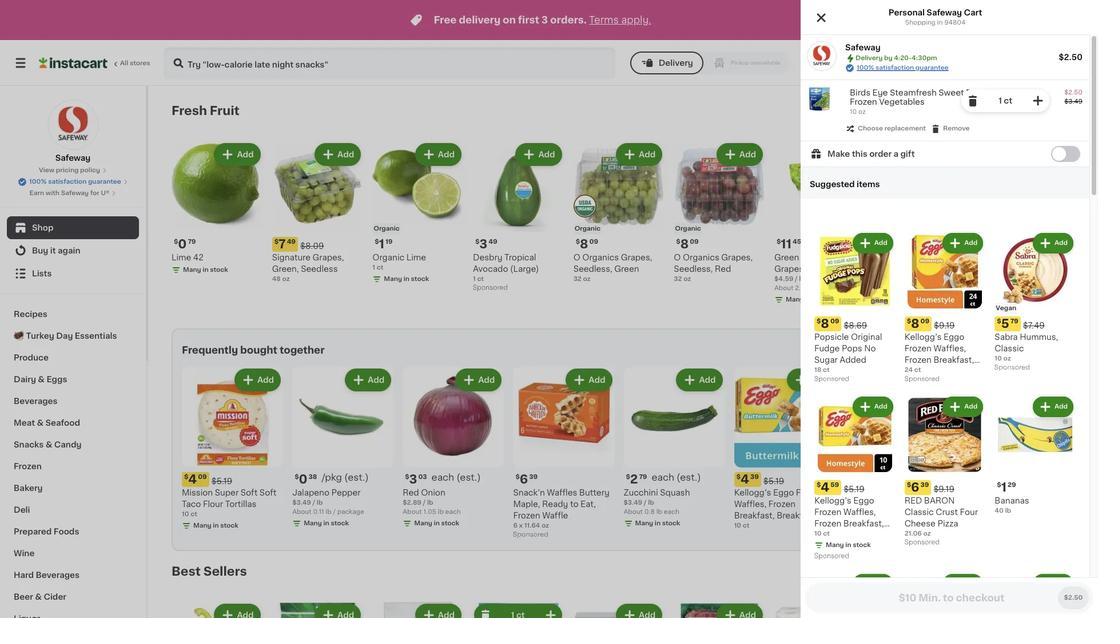 Task type: describe. For each thing, give the bounding box(es) containing it.
10 inside birds eye steamfresh sweet peas frozen vegetables 10 oz
[[850, 109, 857, 115]]

10 right buttermilk at bottom
[[815, 530, 822, 537]]

$ up 'mission'
[[184, 474, 188, 480]]

0 vertical spatial 100% satisfaction guarantee
[[857, 65, 949, 71]]

10 ct for kellogg's eggo frozen waffles, frozen breakfast, breakfast food, original
[[815, 530, 830, 537]]

pricing
[[56, 167, 79, 173]]

$ up snack'n waffles buttery maple, ready to eat, frozen waffle 6 x 11.64 oz
[[516, 474, 520, 480]]

choose replacement
[[858, 125, 926, 132]]

grapes, inside signature grapes, green, seedless 48 oz
[[313, 253, 344, 261]]

frozen inside birds eye steamfresh sweet peas frozen vegetables 10 oz
[[850, 98, 878, 106]]

earn with safeway for u®
[[29, 190, 110, 196]]

2 horizontal spatial delivery
[[904, 58, 941, 67]]

organic inside organic lime 1 ct
[[373, 253, 405, 261]]

$5.19 for kellogg's eggo frozen waffles, frozen breakfast, breakfast food, buttermilk
[[764, 477, 785, 485]]

09 up bag
[[861, 474, 870, 480]]

10 ct for kellogg's eggo frozen waffles, frozen breakfast, breakfast food, buttermilk
[[735, 523, 750, 529]]

each inside little bear mini seedless melon 1 each
[[980, 276, 996, 282]]

$ 8 09 up "o organics grapes, seedless, red 32 oz"
[[677, 238, 699, 250]]

(est.) for 2
[[677, 473, 701, 482]]

$ inside "element"
[[907, 482, 912, 488]]

$4.39 original price: $5.19 element
[[735, 472, 836, 487]]

(est.) for 0
[[345, 473, 369, 482]]

added
[[840, 356, 867, 364]]

1 pom from the left
[[875, 253, 895, 261]]

package inside green seedless grapes $4.59 / lb about 2.5 lb / package
[[819, 285, 846, 291]]

0 horizontal spatial by
[[885, 55, 893, 61]]

squash
[[660, 489, 690, 497]]

dairy & eggs
[[14, 375, 67, 383]]

oz inside "o organics grapes, seedless, red 32 oz"
[[684, 276, 691, 282]]

94804 inside personal safeway cart shopping in 94804
[[945, 19, 966, 26]]

safeway inside personal safeway cart shopping in 94804
[[927, 9, 963, 17]]

ct right 24
[[915, 367, 921, 373]]

red inside "o organics grapes, seedless, red 32 oz"
[[715, 265, 732, 273]]

frozen inside snack'n waffles buttery maple, ready to eat, frozen waffle 6 x 11.64 oz
[[514, 512, 541, 520]]

1.05
[[424, 509, 436, 515]]

94804 button
[[804, 47, 872, 79]]

$ inside $ 5 79
[[998, 318, 1002, 325]]

eggs
[[47, 375, 67, 383]]

buttery for snack'n waffles buttery maple, ready to eat, frozen waffle 6 x 14.4 oz
[[1022, 489, 1052, 497]]

many in stock down bag
[[826, 542, 871, 548]]

it
[[50, 247, 56, 255]]

49 for 7
[[287, 238, 296, 245]]

oz inside o organics grapes, seedless, green 32 oz
[[583, 276, 591, 282]]

shop
[[32, 224, 53, 232]]

sugar
[[815, 356, 838, 364]]

sponsored badge image for kellogg's eggo frozen waffles, frozen breakfast, breakfast food, original
[[815, 553, 849, 559]]

maple, for snack'n waffles buttery maple, ready to eat, frozen waffle 6 x 11.64 oz
[[514, 500, 540, 508]]

this
[[852, 150, 868, 158]]

18
[[815, 367, 822, 373]]

o for o organics grapes, seedless, red
[[674, 253, 681, 261]]

many in stock down '2.5'
[[786, 296, 831, 303]]

waffles for snack'n waffles buttery maple, ready to eat, frozen waffle 6 x 14.4 oz
[[989, 489, 1020, 497]]

14.4
[[967, 523, 980, 529]]

satisfaction inside button
[[48, 179, 87, 185]]

$5.79 original price: $7.49 element
[[995, 316, 1076, 331]]

🦃
[[14, 332, 24, 340]]

beverages inside "link"
[[36, 571, 80, 579]]

guarantee inside button
[[88, 179, 121, 185]]

lb right 0.8
[[657, 509, 663, 515]]

4 for kellogg's eggo frozen waffles, frozen breakfast, breakfast food, buttermilk
[[741, 473, 750, 485]]

classic for 5
[[995, 345, 1025, 353]]

produce link
[[7, 347, 139, 369]]

eggo for kellogg's eggo frozen waffles, frozen breakfast, breakfast food, buttermilk
[[774, 489, 794, 497]]

steamfresh
[[890, 89, 937, 97]]

tortillas
[[225, 500, 257, 508]]

$ up "o organics grapes, seedless, red 32 oz"
[[677, 238, 681, 245]]

2 inside pom wonderful pom poms ready-to-eat pomegranate arils 2 x 8 oz
[[875, 287, 879, 293]]

view pricing policy
[[39, 167, 100, 173]]

$ inside $ 4 39
[[737, 474, 741, 480]]

$ inside $ 0 38
[[295, 474, 299, 480]]

oz inside the red baron classic crust four cheese pizza 21.06 oz
[[924, 530, 931, 537]]

lb up 1.05
[[427, 500, 434, 506]]

1 inside button
[[1060, 59, 1063, 67]]

4 up little at the top
[[982, 238, 991, 250]]

94804 inside popup button
[[822, 58, 852, 67]]

$ up o organics grapes, seedless, green 32 oz
[[576, 238, 580, 245]]

product group containing 5
[[995, 231, 1076, 374]]

09 up popsicle
[[831, 318, 840, 324]]

1 horizontal spatial satisfaction
[[876, 65, 915, 71]]

buttermilk
[[759, 523, 801, 531]]

view all (40+) button
[[931, 100, 1003, 122]]

make
[[828, 150, 850, 158]]

40
[[995, 507, 1004, 514]]

09 up o organics grapes, seedless, green 32 oz
[[590, 238, 599, 245]]

1 horizontal spatial delivery
[[856, 55, 883, 61]]

$2.50 for $2.50
[[1059, 53, 1083, 61]]

$ 6 39 for snack'n waffles buttery maple, ready to eat, frozen waffle 6 x 11.64 oz
[[516, 473, 538, 485]]

taco
[[182, 500, 201, 508]]

lb right '2.5'
[[807, 285, 813, 291]]

each inside red onion $2.89 / lb about 1.05 lb each
[[446, 509, 461, 515]]

safeway inside safeway link
[[55, 154, 91, 162]]

seedless inside green seedless grapes $4.59 / lb about 2.5 lb / package
[[802, 253, 838, 261]]

10 inside mission super soft soft taco flour tortillas 10 ct
[[182, 511, 189, 517]]

waffles for snack'n waffles buttery maple, ready to eat, frozen waffle 6 x 11.64 oz
[[547, 489, 578, 497]]

all for fresh fruit
[[957, 107, 966, 115]]

49 for 3
[[489, 238, 498, 245]]

hard
[[14, 571, 34, 579]]

4 for kellogg's eggo frozen waffles, frozen breakfast, breakfast food, original
[[821, 481, 830, 493]]

ct down the $ 4 59
[[824, 530, 830, 537]]

popsicle original fudge pops no sugar added 18 ct
[[815, 333, 883, 373]]

earn with safeway for u® link
[[29, 189, 116, 198]]

39 inside $ 4 39
[[751, 474, 759, 480]]

original inside the popsicle original fudge pops no sugar added 18 ct
[[851, 333, 883, 341]]

about for 3
[[403, 509, 422, 515]]

$ inside $ 3 49
[[476, 238, 480, 245]]

green inside o organics grapes, seedless, green 32 oz
[[615, 265, 639, 273]]

$4.59 original price: $5.19 element
[[815, 480, 896, 495]]

organic up 19
[[374, 225, 400, 232]]

oz inside snack'n waffles buttery maple, ready to eat, frozen waffle 6 x 14.4 oz
[[981, 523, 989, 529]]

about inside green seedless grapes $4.59 / lb about 2.5 lb / package
[[775, 285, 794, 291]]

100% satisfaction guarantee inside button
[[29, 179, 121, 185]]

$ inside $ 0 79
[[174, 238, 178, 245]]

sponsored badge image for red baron classic crust four cheese pizza
[[905, 539, 940, 546]]

$ 3 49
[[476, 238, 498, 250]]

8 inside $8.09 original price: $8.69 element
[[821, 318, 830, 330]]

$8.09 original price: $9.19 element
[[905, 316, 986, 331]]

many in stock down organic lime 1 ct
[[384, 276, 429, 282]]

100% satisfaction guarantee link
[[857, 64, 949, 73]]

item carousel region inside section
[[182, 362, 1073, 545]]

to-
[[932, 265, 944, 273]]

breakfast, for original
[[844, 519, 885, 527]]

0.8
[[645, 509, 655, 515]]

waffles, for kellogg's eggo frozen waffles, frozen breakfast, breakfast food, homestyle
[[934, 345, 967, 353]]

grapes, for o organics grapes, seedless, red
[[722, 253, 753, 261]]

mission
[[182, 489, 213, 497]]

39 up four
[[971, 474, 980, 480]]

suggested
[[810, 180, 855, 188]]

oz inside o organics carrots 32 oz bag
[[855, 500, 862, 506]]

10 left buttermilk at bottom
[[735, 523, 742, 529]]

/pkg (est.) for 11
[[806, 237, 853, 246]]

for
[[90, 190, 99, 196]]

fruit
[[210, 105, 240, 117]]

$ inside $ 2 79
[[626, 474, 631, 480]]

0 horizontal spatial 4:20-
[[894, 55, 912, 61]]

product group containing 7
[[272, 141, 364, 284]]

each (est.) for 3
[[432, 473, 481, 482]]

seedless for grapes,
[[301, 265, 338, 273]]

/ right 0.11
[[333, 509, 336, 515]]

ready for snack'n waffles buttery maple, ready to eat, frozen waffle 6 x 11.64 oz
[[542, 500, 568, 508]]

09 up kellogg's eggo frozen waffles, frozen breakfast, breakfast food, homestyle
[[921, 318, 930, 325]]

green seedless grapes $4.59 / lb about 2.5 lb / package
[[775, 253, 846, 291]]

breakfast, for homestyle
[[934, 356, 975, 364]]

product group containing 13
[[875, 141, 967, 305]]

sponsored badge image for snack'n waffles buttery maple, ready to eat, frozen waffle
[[514, 531, 548, 538]]

$ 6 39 inside $6.39 original price: $9.19 "element"
[[907, 481, 930, 493]]

service type group
[[630, 52, 790, 74]]

/ inside red onion $2.89 / lb about 1.05 lb each
[[423, 500, 426, 506]]

1 inside little bear mini seedless melon 1 each
[[976, 276, 979, 282]]

$ inside $ 13 79
[[878, 238, 882, 245]]

$ up four
[[958, 474, 962, 480]]

delivery button
[[630, 52, 704, 74]]

eggo for kellogg's eggo frozen waffles, frozen breakfast, breakfast food, original
[[854, 497, 875, 505]]

8 up "o organics grapes, seedless, red 32 oz"
[[681, 238, 689, 250]]

oz inside signature grapes, green, seedless 48 oz
[[282, 276, 290, 282]]

lb right 0.11
[[326, 509, 332, 515]]

arils
[[931, 276, 949, 284]]

seedless for bear
[[976, 265, 1013, 273]]

x inside snack'n waffles buttery maple, ready to eat, frozen waffle 6 x 11.64 oz
[[519, 523, 523, 529]]

& for snacks
[[46, 441, 52, 449]]

snack'n for snack'n waffles buttery maple, ready to eat, frozen waffle 6 x 11.64 oz
[[514, 489, 545, 497]]

grapes, for o organics grapes, seedless, green
[[621, 253, 653, 261]]

signature grapes, green, seedless 48 oz
[[272, 253, 344, 282]]

/ up 0.11
[[313, 500, 315, 506]]

snack'n waffles buttery maple, ready to eat, frozen waffle 6 x 14.4 oz
[[956, 489, 1052, 529]]

$ 1 19
[[375, 238, 393, 250]]

terms
[[589, 15, 619, 25]]

6 inside "element"
[[912, 481, 920, 493]]

organics for green
[[583, 253, 619, 261]]

remove button
[[931, 124, 970, 134]]

items
[[857, 180, 880, 188]]

& for dairy
[[38, 375, 45, 383]]

1 horizontal spatial 4:20-
[[957, 58, 981, 67]]

organic up "o organics grapes, seedless, red 32 oz"
[[675, 225, 701, 232]]

100% satisfaction guarantee button
[[18, 175, 128, 187]]

1 inside product group
[[999, 97, 1002, 105]]

original inside 'kellogg's eggo frozen waffles, frozen breakfast, breakfast food, original'
[[815, 542, 846, 550]]

bakery link
[[7, 477, 139, 499]]

bag
[[864, 500, 876, 506]]

remove birds eye steamfresh sweet peas frozen vegetables image
[[967, 94, 980, 108]]

organic up $4.59 original price: $5.19 element
[[846, 461, 872, 467]]

view all (30+)
[[935, 568, 991, 576]]

03
[[419, 474, 427, 480]]

frozen link
[[7, 455, 139, 477]]

$3.49 for 0
[[292, 500, 311, 506]]

& for meat
[[37, 419, 44, 427]]

pom wonderful pom poms ready-to-eat pomegranate arils 2 x 8 oz
[[875, 253, 961, 293]]

39 inside "element"
[[921, 482, 930, 488]]

4 right 59
[[852, 473, 860, 485]]

apply.
[[622, 15, 652, 25]]

$ inside $ 1 29
[[998, 482, 1002, 488]]

birds eye steamfresh sweet peas frozen vegetables 10 oz
[[850, 89, 986, 115]]

ct inside mission super soft soft taco flour tortillas 10 ct
[[191, 511, 197, 517]]

sellers
[[204, 565, 247, 577]]

many in stock down 1.05
[[414, 520, 460, 527]]

delivery by 4:20-4:30pm up sweet
[[904, 58, 1016, 67]]

birds eye steamfresh sweet peas frozen vegetables image
[[808, 87, 832, 111]]

red inside red onion $2.89 / lb about 1.05 lb each
[[403, 489, 419, 497]]

food, for buttermilk
[[735, 523, 757, 531]]

ct inside the desbry tropical avocado (large) 1 ct
[[477, 276, 484, 282]]

0 for $ 0 38
[[299, 473, 308, 485]]

limited time offer region
[[0, 0, 1065, 40]]

$ up popsicle
[[817, 318, 821, 324]]

waffles, for kellogg's eggo frozen waffles, frozen breakfast, breakfast food, buttermilk
[[735, 500, 767, 508]]

$ 8 09 up o organics grapes, seedless, green 32 oz
[[576, 238, 599, 250]]

many in stock down 0.11
[[304, 520, 349, 527]]

delivery inside button
[[659, 59, 693, 67]]

10 inside sabra hummus, classic 10 oz
[[995, 355, 1002, 362]]

poms
[[875, 265, 901, 273]]

/ up '2.5'
[[795, 276, 798, 282]]

many in stock down flour
[[193, 523, 239, 529]]

$ down pomegranate
[[907, 318, 912, 325]]

by inside delivery by 4:20-4:30pm link
[[943, 58, 955, 67]]

lime inside organic lime 1 ct
[[407, 253, 426, 261]]

red onion $2.89 / lb about 1.05 lb each
[[403, 489, 461, 515]]

6 up 11.64
[[520, 473, 528, 485]]

o organics grapes, seedless, green 32 oz
[[574, 253, 653, 282]]

ct inside organic lime 1 ct
[[377, 264, 384, 270]]

view all (40+)
[[935, 107, 991, 115]]

first
[[518, 15, 540, 25]]

42
[[193, 253, 204, 261]]

6 up four
[[962, 473, 970, 485]]

59
[[831, 482, 840, 488]]

/ right '2.5'
[[815, 285, 817, 291]]

sponsored badge image for kellogg's eggo frozen waffles, frozen breakfast, breakfast food, homestyle
[[905, 376, 940, 382]]

lb right 1.05
[[438, 509, 444, 515]]

79 for 2
[[639, 474, 647, 480]]

fudge
[[815, 345, 840, 353]]

0 horizontal spatial 4:30pm
[[912, 55, 938, 61]]

$6.39 original price: $9.19 element
[[905, 480, 986, 495]]

$ inside $ 3 03
[[405, 474, 409, 480]]

all
[[120, 60, 128, 66]]

lb up '2.5'
[[800, 276, 806, 282]]

pizza
[[938, 519, 959, 527]]

buy
[[32, 247, 48, 255]]

oz inside birds eye steamfresh sweet peas frozen vegetables 10 oz
[[859, 109, 866, 115]]

hard beverages
[[14, 571, 80, 579]]

$ 3 03
[[405, 473, 427, 485]]

signature
[[272, 253, 311, 261]]

peas
[[967, 89, 986, 97]]

snacks & candy
[[14, 441, 82, 449]]

waffle for snack'n waffles buttery maple, ready to eat, frozen waffle 6 x 11.64 oz
[[543, 512, 568, 520]]

2 inside $2.79 each (estimated) element
[[631, 473, 638, 485]]

$4.59
[[775, 276, 794, 282]]

breakfast, for buttermilk
[[735, 512, 775, 520]]

lb inside bananas 40 lb
[[1006, 507, 1012, 514]]

$ inside the $ 4 59
[[817, 482, 821, 488]]

safeway link
[[48, 100, 98, 164]]

green inside green seedless grapes $4.59 / lb about 2.5 lb / package
[[775, 253, 800, 261]]

$ inside $ 7 49
[[274, 238, 279, 245]]

100% inside button
[[29, 179, 47, 185]]

lb up 0.8
[[648, 500, 655, 506]]

each (est.) for 2
[[652, 473, 701, 482]]

$5.19 for mission super soft soft taco flour tortillas
[[212, 477, 232, 485]]

/ inside the zucchini squash $3.49 / lb about 0.8 lb each
[[644, 500, 647, 506]]

each up onion at the left of the page
[[432, 473, 454, 482]]

safeway right safeway image
[[846, 43, 881, 52]]

buy it again link
[[7, 239, 139, 262]]

in inside personal safeway cart shopping in 94804
[[938, 19, 943, 26]]

$ up o organics carrots 32 oz bag
[[847, 474, 852, 480]]

delivery by 4:20-4:30pm up 100% satisfaction guarantee link
[[856, 55, 938, 61]]

classic for 6
[[905, 508, 934, 516]]

view for best sellers
[[935, 568, 955, 576]]

vegan
[[996, 305, 1017, 311]]

orders.
[[551, 15, 587, 25]]

seedless, for o organics grapes, seedless, green
[[574, 265, 613, 273]]

$0.38 per package (estimated) element
[[292, 472, 394, 487]]

29
[[1008, 482, 1017, 488]]

lime 42
[[172, 253, 204, 261]]

1 inside organic lime 1 ct
[[373, 264, 375, 270]]

4:30pm inside delivery by 4:20-4:30pm link
[[981, 58, 1016, 67]]



Task type: vqa. For each thing, say whether or not it's contained in the screenshot.
$0.95 associated with $0.95
no



Task type: locate. For each thing, give the bounding box(es) containing it.
0 horizontal spatial breakfast,
[[735, 512, 775, 520]]

/pkg for 0
[[322, 473, 342, 482]]

3 for $ 3 03
[[409, 473, 417, 485]]

1 buttery from the left
[[580, 489, 610, 497]]

snack'n up 11.64
[[514, 489, 545, 497]]

1 waffle from the left
[[543, 512, 568, 520]]

1 horizontal spatial organics
[[683, 253, 720, 261]]

10 ct left buttermilk at bottom
[[735, 523, 750, 529]]

onion
[[421, 489, 446, 497]]

product group containing 2
[[624, 366, 725, 531]]

0 horizontal spatial soft
[[241, 489, 258, 497]]

carrots
[[893, 489, 922, 497]]

oz inside pom wonderful pom poms ready-to-eat pomegranate arils 2 x 8 oz
[[892, 287, 899, 293]]

breakfast for buttermilk
[[777, 512, 816, 520]]

0 horizontal spatial /pkg
[[322, 473, 342, 482]]

1 horizontal spatial guarantee
[[916, 65, 949, 71]]

0 horizontal spatial eggo
[[774, 489, 794, 497]]

6
[[520, 473, 528, 485], [962, 473, 970, 485], [912, 481, 920, 493], [514, 523, 518, 529], [956, 523, 960, 529]]

dairy
[[14, 375, 36, 383]]

24 ct
[[905, 367, 921, 373]]

item carousel region
[[172, 100, 1067, 319], [182, 362, 1073, 545], [172, 560, 1067, 618]]

1 horizontal spatial /pkg (est.)
[[806, 237, 853, 246]]

1 horizontal spatial eggo
[[854, 497, 875, 505]]

5
[[1002, 318, 1010, 330]]

lb up 0.11
[[317, 500, 323, 506]]

1 horizontal spatial ready
[[984, 500, 1010, 508]]

11.64
[[525, 523, 540, 529]]

$ left 45 at the top right of page
[[777, 238, 781, 245]]

2 grapes, from the left
[[621, 253, 653, 261]]

1 maple, from the left
[[514, 500, 540, 508]]

beverages link
[[7, 390, 139, 412]]

ct right 'peas'
[[1004, 97, 1013, 105]]

breakfast
[[905, 367, 943, 375], [777, 512, 816, 520], [815, 531, 853, 539]]

sabra hummus, classic 10 oz
[[995, 333, 1059, 362]]

food, for homestyle
[[945, 367, 968, 375]]

$ 4 09 inside $4.09 original price: $5.19 'element'
[[184, 473, 207, 485]]

each (est.) up squash
[[652, 473, 701, 482]]

many in stock down 0.8
[[635, 520, 681, 527]]

0 horizontal spatial 2
[[631, 473, 638, 485]]

o for o organics grapes, seedless, green
[[574, 253, 581, 261]]

0 vertical spatial breakfast
[[905, 367, 943, 375]]

delivery by 4:20-4:30pm link
[[886, 56, 1016, 70]]

1 each (est.) from the left
[[432, 473, 481, 482]]

about left 0.8
[[624, 509, 643, 515]]

each up squash
[[652, 473, 675, 482]]

about for 0
[[292, 509, 312, 515]]

1 eat, from the left
[[581, 500, 596, 508]]

$ 8 09
[[576, 238, 599, 250], [677, 238, 699, 250], [817, 318, 840, 330], [907, 318, 930, 330]]

fresh
[[172, 105, 207, 117]]

about for 2
[[624, 509, 643, 515]]

2 horizontal spatial $ 6 39
[[958, 473, 980, 485]]

snacks
[[14, 441, 44, 449]]

2 ready from the left
[[984, 500, 1010, 508]]

seedless down little at the top
[[976, 265, 1013, 273]]

$11.45 per package (estimated) element
[[775, 237, 866, 252]]

39
[[529, 474, 538, 480], [751, 474, 759, 480], [971, 474, 980, 480], [921, 482, 930, 488]]

deli
[[14, 506, 30, 514]]

policy
[[80, 167, 100, 173]]

snack'n for snack'n waffles buttery maple, ready to eat, frozen waffle 6 x 14.4 oz
[[956, 489, 987, 497]]

seedless inside little bear mini seedless melon 1 each
[[976, 265, 1013, 273]]

(est.) up pepper
[[345, 473, 369, 482]]

maple, up 14.4
[[956, 500, 982, 508]]

package inside jalapeno pepper $3.49 / lb about 0.11 lb / package
[[337, 509, 364, 515]]

buttery right $ 1 29
[[1022, 489, 1052, 497]]

/pkg for 11
[[806, 237, 827, 246]]

classic down sabra
[[995, 345, 1025, 353]]

breakfast, inside 'kellogg's eggo frozen waffles, frozen breakfast, breakfast food, original'
[[844, 519, 885, 527]]

organic down $ 1 19
[[373, 253, 405, 261]]

kellogg's eggo frozen waffles, frozen breakfast, breakfast food, homestyle
[[905, 333, 975, 387]]

1 ready from the left
[[542, 500, 568, 508]]

to for snack'n waffles buttery maple, ready to eat, frozen waffle 6 x 11.64 oz
[[570, 500, 579, 508]]

🦃 turkey day essentials
[[14, 332, 117, 340]]

1 horizontal spatial increment quantity of birds eye steamfresh sweet peas frozen vegetables image
[[1032, 94, 1045, 108]]

0 horizontal spatial $ 4 09
[[184, 473, 207, 485]]

48
[[272, 276, 281, 282]]

0 horizontal spatial increment quantity of birds eye steamfresh sweet peas frozen vegetables image
[[544, 608, 558, 618]]

1 vertical spatial $9.19
[[934, 485, 955, 493]]

& inside "link"
[[46, 441, 52, 449]]

snacks & candy link
[[7, 434, 139, 455]]

a
[[894, 150, 899, 158]]

2 waffle from the left
[[985, 512, 1010, 520]]

$3.49 for 2
[[624, 500, 643, 506]]

product group
[[172, 141, 263, 277], [272, 141, 364, 284], [373, 141, 464, 286], [473, 141, 565, 294], [574, 141, 665, 284], [674, 141, 766, 284], [775, 141, 866, 307], [875, 141, 967, 305], [976, 141, 1067, 297], [815, 231, 896, 385], [905, 231, 986, 387], [995, 231, 1076, 374], [182, 366, 283, 533], [292, 366, 394, 531], [403, 366, 504, 531], [514, 366, 615, 541], [624, 366, 725, 531], [735, 366, 836, 531], [845, 366, 946, 508], [956, 366, 1057, 541], [815, 394, 896, 562], [905, 394, 986, 549], [995, 394, 1076, 515], [815, 572, 896, 618], [905, 572, 986, 618], [995, 572, 1076, 618], [172, 601, 263, 618], [272, 601, 364, 618], [373, 601, 464, 618], [473, 601, 565, 618], [574, 601, 665, 618], [674, 601, 766, 618], [775, 601, 866, 618], [875, 601, 967, 618], [976, 601, 1067, 618]]

4 up 'mission'
[[188, 473, 197, 485]]

each inside the zucchini squash $3.49 / lb about 0.8 lb each
[[664, 509, 680, 515]]

product group containing 11
[[775, 141, 866, 307]]

prepared foods link
[[7, 521, 139, 542]]

0 horizontal spatial guarantee
[[88, 179, 121, 185]]

8 inside pom wonderful pom poms ready-to-eat pomegranate arils 2 x 8 oz
[[886, 287, 890, 293]]

1 horizontal spatial 0
[[299, 473, 308, 485]]

breakfast inside kellogg's eggo frozen waffles, frozen breakfast, breakfast food, buttermilk
[[777, 512, 816, 520]]

79 inside $ 2 79
[[639, 474, 647, 480]]

buttery for snack'n waffles buttery maple, ready to eat, frozen waffle 6 x 11.64 oz
[[580, 489, 610, 497]]

ready inside snack'n waffles buttery maple, ready to eat, frozen waffle 6 x 11.64 oz
[[542, 500, 568, 508]]

$ 8 09 inside $8.09 original price: $9.19 'element'
[[907, 318, 930, 330]]

meat
[[14, 419, 35, 427]]

2 horizontal spatial grapes,
[[722, 253, 753, 261]]

x left 14.4
[[961, 523, 965, 529]]

$7.49 original price: $8.09 element
[[272, 237, 364, 252]]

2 vertical spatial item carousel region
[[172, 560, 1067, 618]]

1 vertical spatial 10 ct
[[815, 530, 830, 537]]

oz inside sabra hummus, classic 10 oz
[[1004, 355, 1012, 362]]

frozen inside snack'n waffles buttery maple, ready to eat, frozen waffle 6 x 14.4 oz
[[956, 512, 983, 520]]

increment quantity of birds eye steamfresh sweet peas frozen vegetables image
[[1032, 94, 1045, 108], [544, 608, 558, 618]]

6 inside snack'n waffles buttery maple, ready to eat, frozen waffle 6 x 11.64 oz
[[514, 523, 518, 529]]

0 vertical spatial original
[[851, 333, 883, 341]]

1 49 from the left
[[489, 238, 498, 245]]

$3.49 inside $2.50 $3.49
[[1065, 98, 1083, 105]]

essentials
[[75, 332, 117, 340]]

0 vertical spatial classic
[[995, 345, 1025, 353]]

breakfast, up homestyle at right bottom
[[934, 356, 975, 364]]

2 buttery from the left
[[1022, 489, 1052, 497]]

waffle inside snack'n waffles buttery maple, ready to eat, frozen waffle 6 x 14.4 oz
[[985, 512, 1010, 520]]

0 horizontal spatial 3
[[409, 473, 417, 485]]

seedless, inside o organics grapes, seedless, green 32 oz
[[574, 265, 613, 273]]

many in stock down 42
[[183, 266, 228, 273]]

1 snack'n from the left
[[514, 489, 545, 497]]

0 vertical spatial increment quantity of birds eye steamfresh sweet peas frozen vegetables image
[[1032, 94, 1045, 108]]

bananas
[[995, 497, 1030, 505]]

maple, for snack'n waffles buttery maple, ready to eat, frozen waffle 6 x 14.4 oz
[[956, 500, 982, 508]]

x for 3
[[881, 287, 885, 293]]

8 inside $8.09 original price: $9.19 'element'
[[912, 318, 920, 330]]

maple, inside snack'n waffles buttery maple, ready to eat, frozen waffle 6 x 14.4 oz
[[956, 500, 982, 508]]

sweet
[[939, 89, 965, 97]]

sponsored badge image down 11.64
[[514, 531, 548, 538]]

eggo down $8.09 original price: $9.19 'element'
[[944, 333, 965, 341]]

breakfast up buttermilk at bottom
[[777, 512, 816, 520]]

sponsored badge image down 21.06
[[905, 539, 940, 546]]

breakfast, inside kellogg's eggo frozen waffles, frozen breakfast, breakfast food, buttermilk
[[735, 512, 775, 520]]

1 grapes, from the left
[[313, 253, 344, 261]]

breakfast inside kellogg's eggo frozen waffles, frozen breakfast, breakfast food, homestyle
[[905, 367, 943, 375]]

item carousel region containing fresh fruit
[[172, 100, 1067, 319]]

0 horizontal spatial original
[[815, 542, 846, 550]]

safeway inside earn with safeway for u® link
[[61, 190, 89, 196]]

0 horizontal spatial organics
[[583, 253, 619, 261]]

$ 7 49
[[274, 238, 296, 250]]

79 for 13
[[896, 238, 904, 245]]

1 vertical spatial original
[[815, 542, 846, 550]]

79 for 5
[[1011, 318, 1019, 325]]

10 ct right buttermilk at bottom
[[815, 530, 830, 537]]

1 button
[[1029, 49, 1076, 77]]

1 horizontal spatial 10 ct
[[815, 530, 830, 537]]

8 up kellogg's eggo frozen waffles, frozen breakfast, breakfast food, homestyle
[[912, 318, 920, 330]]

1 vertical spatial satisfaction
[[48, 179, 87, 185]]

food, inside kellogg's eggo frozen waffles, frozen breakfast, breakfast food, buttermilk
[[735, 523, 757, 531]]

classic inside sabra hummus, classic 10 oz
[[995, 345, 1025, 353]]

o organics grapes, seedless, red 32 oz
[[674, 253, 753, 282]]

2 vertical spatial view
[[935, 568, 955, 576]]

order
[[870, 150, 892, 158]]

0 horizontal spatial maple,
[[514, 500, 540, 508]]

1 horizontal spatial 2
[[875, 287, 879, 293]]

guarantee up u®
[[88, 179, 121, 185]]

waffles, for kellogg's eggo frozen waffles, frozen breakfast, breakfast food, original
[[844, 508, 876, 516]]

$8.09 original price: $8.69 element
[[815, 316, 896, 331]]

many in stock up vegan at the right of the page
[[987, 287, 1032, 293]]

$9.19 inside "element"
[[934, 485, 955, 493]]

1 horizontal spatial to
[[1013, 500, 1021, 508]]

1 all from the top
[[957, 107, 966, 115]]

0 horizontal spatial o
[[574, 253, 581, 261]]

2 each (est.) from the left
[[652, 473, 701, 482]]

4 for mission super soft soft taco flour tortillas
[[188, 473, 197, 485]]

breakfast, up buttermilk at bottom
[[735, 512, 775, 520]]

(40+)
[[968, 107, 991, 115]]

ct inside the popsicle original fudge pops no sugar added 18 ct
[[823, 367, 830, 373]]

10
[[850, 109, 857, 115], [995, 355, 1002, 362], [182, 511, 189, 517], [735, 523, 742, 529], [815, 530, 822, 537]]

increment quantity of birds eye steamfresh sweet peas frozen vegetables image inside product group
[[1032, 94, 1045, 108]]

4:30pm up 100% satisfaction guarantee link
[[912, 55, 938, 61]]

1 horizontal spatial buttery
[[1022, 489, 1052, 497]]

seedless, for o organics grapes, seedless, red
[[674, 265, 713, 273]]

x left 11.64
[[519, 523, 523, 529]]

32 inside "o organics grapes, seedless, red 32 oz"
[[674, 276, 682, 282]]

grapes,
[[313, 253, 344, 261], [621, 253, 653, 261], [722, 253, 753, 261]]

ready for snack'n waffles buttery maple, ready to eat, frozen waffle 6 x 14.4 oz
[[984, 500, 1010, 508]]

food, for original
[[855, 531, 878, 539]]

1 horizontal spatial 100% satisfaction guarantee
[[857, 65, 949, 71]]

0 left 38
[[299, 473, 308, 485]]

100% up birds
[[857, 65, 875, 71]]

kellogg's for kellogg's eggo frozen waffles, frozen breakfast, breakfast food, original
[[815, 497, 852, 505]]

& right meat
[[37, 419, 44, 427]]

fresh fruit
[[172, 105, 240, 117]]

0 horizontal spatial x
[[519, 523, 523, 529]]

1 horizontal spatial maple,
[[956, 500, 982, 508]]

49 inside $ 3 49
[[489, 238, 498, 245]]

0 vertical spatial satisfaction
[[876, 65, 915, 71]]

replacement
[[885, 125, 926, 132]]

1
[[1060, 59, 1063, 67], [999, 97, 1002, 105], [379, 238, 384, 250], [373, 264, 375, 270], [473, 276, 476, 282], [976, 276, 979, 282], [1002, 481, 1007, 493]]

$9.19
[[934, 322, 955, 330], [934, 485, 955, 493]]

buttery inside snack'n waffles buttery maple, ready to eat, frozen waffle 6 x 11.64 oz
[[580, 489, 610, 497]]

8 down pomegranate
[[886, 287, 890, 293]]

tropical
[[505, 253, 536, 261]]

2 all from the top
[[957, 568, 966, 576]]

2 lime from the left
[[407, 253, 426, 261]]

ct down "taco"
[[191, 511, 197, 517]]

o inside o organics carrots 32 oz bag
[[845, 489, 852, 497]]

1 inside the desbry tropical avocado (large) 1 ct
[[473, 276, 476, 282]]

79 for 0
[[188, 238, 196, 245]]

2 up zucchini
[[631, 473, 638, 485]]

birds eye steamfresh sweet peas frozen vegetables button
[[850, 88, 1002, 107]]

buy it again
[[32, 247, 80, 255]]

1 vertical spatial 100%
[[29, 179, 47, 185]]

pepper
[[332, 489, 361, 497]]

32 inside o organics carrots 32 oz bag
[[845, 500, 853, 506]]

to for snack'n waffles buttery maple, ready to eat, frozen waffle 6 x 14.4 oz
[[1013, 500, 1021, 508]]

1 soft from the left
[[241, 489, 258, 497]]

79 up zucchini
[[639, 474, 647, 480]]

(est.) inside $3.03 each (estimated) element
[[457, 473, 481, 482]]

section
[[172, 328, 1073, 551]]

sponsored badge image for popsicle original fudge pops no sugar added
[[815, 376, 849, 382]]

personal safeway cart shopping in 94804
[[889, 9, 983, 26]]

o for o organics carrots
[[845, 489, 852, 497]]

1 horizontal spatial grapes,
[[621, 253, 653, 261]]

6 inside snack'n waffles buttery maple, ready to eat, frozen waffle 6 x 14.4 oz
[[956, 523, 960, 529]]

prepared foods
[[14, 528, 79, 536]]

3
[[542, 15, 548, 25], [480, 238, 488, 250], [409, 473, 417, 485]]

0 horizontal spatial delivery
[[659, 59, 693, 67]]

instacart logo image
[[39, 56, 108, 70]]

breakfast for original
[[815, 531, 853, 539]]

grapes
[[775, 265, 804, 273]]

organics inside "o organics grapes, seedless, red 32 oz"
[[683, 253, 720, 261]]

3 up desbry
[[480, 238, 488, 250]]

view left pricing
[[39, 167, 54, 173]]

ready inside snack'n waffles buttery maple, ready to eat, frozen waffle 6 x 14.4 oz
[[984, 500, 1010, 508]]

1 vertical spatial view
[[39, 167, 54, 173]]

1 horizontal spatial package
[[819, 285, 846, 291]]

79 up lime 42 on the left top
[[188, 238, 196, 245]]

7
[[279, 238, 286, 250]]

1 horizontal spatial by
[[943, 58, 955, 67]]

/pkg (est.) up pepper
[[322, 473, 369, 482]]

39 up kellogg's eggo frozen waffles, frozen breakfast, breakfast food, buttermilk
[[751, 474, 759, 480]]

0 horizontal spatial 100% satisfaction guarantee
[[29, 179, 121, 185]]

together
[[280, 346, 325, 355]]

organics inside o organics carrots 32 oz bag
[[854, 489, 891, 497]]

1 vertical spatial guarantee
[[88, 179, 121, 185]]

kellogg's for kellogg's eggo frozen waffles, frozen breakfast, breakfast food, homestyle
[[905, 333, 942, 341]]

food,
[[945, 367, 968, 375], [735, 523, 757, 531], [855, 531, 878, 539]]

$9.19 up kellogg's eggo frozen waffles, frozen breakfast, breakfast food, homestyle
[[934, 322, 955, 330]]

3 grapes, from the left
[[722, 253, 753, 261]]

2 seedless, from the left
[[674, 265, 713, 273]]

2 horizontal spatial x
[[961, 523, 965, 529]]

$ 4 09 right 59
[[847, 473, 870, 485]]

eat, for snack'n waffles buttery maple, ready to eat, frozen waffle 6 x 11.64 oz
[[581, 500, 596, 508]]

sponsored badge image
[[473, 284, 508, 291], [875, 296, 910, 303], [995, 364, 1030, 371], [815, 376, 849, 382], [905, 376, 940, 382], [514, 531, 548, 538], [905, 539, 940, 546], [815, 553, 849, 559]]

(est.) up red onion $2.89 / lb about 1.05 lb each
[[457, 473, 481, 482]]

$2.50 for $2.50 $3.49
[[1065, 89, 1083, 96]]

1 horizontal spatial $ 4 09
[[847, 473, 870, 485]]

sponsored badge image for pom wonderful pom poms ready-to-eat pomegranate arils
[[875, 296, 910, 303]]

kellogg's eggo frozen waffles, frozen breakfast, breakfast food, original
[[815, 497, 885, 550]]

09 up 'mission'
[[198, 474, 207, 480]]

$ 4 39
[[737, 473, 759, 485]]

/ up 1.05
[[423, 500, 426, 506]]

safeway image
[[808, 42, 837, 70]]

$ 0 79
[[174, 238, 196, 250]]

wine
[[14, 549, 35, 557]]

1 horizontal spatial 32
[[674, 276, 682, 282]]

remove
[[944, 125, 970, 132]]

0 vertical spatial beverages
[[14, 397, 58, 405]]

item carousel region containing best sellers
[[172, 560, 1067, 618]]

$4.09 original price: $5.19 element
[[182, 472, 283, 487]]

1 lime from the left
[[172, 253, 191, 261]]

eat, for snack'n waffles buttery maple, ready to eat, frozen waffle 6 x 14.4 oz
[[1023, 500, 1038, 508]]

& for beer
[[35, 593, 42, 601]]

2 vertical spatial 3
[[409, 473, 417, 485]]

waffles inside snack'n waffles buttery maple, ready to eat, frozen waffle 6 x 11.64 oz
[[547, 489, 578, 497]]

sponsored badge image down sabra hummus, classic 10 oz
[[995, 364, 1030, 371]]

0 horizontal spatial waffles,
[[735, 500, 767, 508]]

3 inside limited time offer region
[[542, 15, 548, 25]]

eggo down $4.59 original price: $5.19 element
[[854, 497, 875, 505]]

1 horizontal spatial x
[[881, 287, 885, 293]]

terms apply. link
[[589, 15, 652, 25]]

breakfast for homestyle
[[905, 367, 943, 375]]

kellogg's inside 'kellogg's eggo frozen waffles, frozen breakfast, breakfast food, original'
[[815, 497, 852, 505]]

organics for red
[[683, 253, 720, 261]]

4 up kellogg's eggo frozen waffles, frozen breakfast, breakfast food, buttermilk
[[741, 473, 750, 485]]

make this order a gift
[[828, 150, 915, 158]]

0 horizontal spatial $3.49
[[292, 500, 311, 506]]

item carousel region containing 4
[[182, 362, 1073, 545]]

zucchini squash $3.49 / lb about 0.8 lb each
[[624, 489, 690, 515]]

0 vertical spatial 0
[[178, 238, 187, 250]]

vegetables
[[880, 98, 925, 106]]

6 left 14.4
[[956, 523, 960, 529]]

& inside 'link'
[[37, 419, 44, 427]]

$2.50 up $2.50 $3.49
[[1059, 53, 1083, 61]]

flour
[[203, 500, 223, 508]]

$ up little at the top
[[978, 238, 982, 245]]

safeway logo image
[[48, 100, 98, 150]]

1 vertical spatial 0
[[299, 473, 308, 485]]

kellogg's for kellogg's eggo frozen waffles, frozen breakfast, breakfast food, buttermilk
[[735, 489, 772, 497]]

0 for $ 0 79
[[178, 238, 187, 250]]

79 right 13
[[896, 238, 904, 245]]

$5.19 for kellogg's eggo frozen waffles, frozen breakfast, breakfast food, original
[[844, 485, 865, 493]]

1 vertical spatial red
[[403, 489, 419, 497]]

section containing 4
[[172, 328, 1073, 551]]

$9.19 for 6
[[934, 485, 955, 493]]

1 horizontal spatial 94804
[[945, 19, 966, 26]]

maple, inside snack'n waffles buttery maple, ready to eat, frozen waffle 6 x 11.64 oz
[[514, 500, 540, 508]]

sponsored badge image for sabra hummus, classic
[[995, 364, 1030, 371]]

0 vertical spatial package
[[819, 285, 846, 291]]

avocado
[[473, 265, 508, 273]]

$3.03 each (estimated) element
[[403, 472, 504, 487]]

0 horizontal spatial /pkg (est.)
[[322, 473, 369, 482]]

4
[[982, 238, 991, 250], [188, 473, 197, 485], [741, 473, 750, 485], [852, 473, 860, 485], [821, 481, 830, 493]]

waffles, inside kellogg's eggo frozen waffles, frozen breakfast, breakfast food, buttermilk
[[735, 500, 767, 508]]

94804 up birds
[[822, 58, 852, 67]]

1 vertical spatial beverages
[[36, 571, 80, 579]]

2 horizontal spatial kellogg's
[[905, 333, 942, 341]]

1 vertical spatial item carousel region
[[182, 362, 1073, 545]]

6 left 11.64
[[514, 523, 518, 529]]

1 vertical spatial green
[[615, 265, 639, 273]]

increment quantity of birds eye steamfresh sweet peas frozen vegetables image for remove birds eye steamfresh sweet peas frozen vegetables icon
[[1032, 94, 1045, 108]]

2 soft from the left
[[260, 489, 277, 497]]

food, up homestyle at right bottom
[[945, 367, 968, 375]]

baron
[[925, 497, 955, 505]]

2 49 from the left
[[287, 238, 296, 245]]

1 horizontal spatial waffle
[[985, 512, 1010, 520]]

1 vertical spatial 3
[[480, 238, 488, 250]]

8 up o organics grapes, seedless, green 32 oz
[[580, 238, 589, 250]]

(est.) for 3
[[457, 473, 481, 482]]

eggo for kellogg's eggo frozen waffles, frozen breakfast, breakfast food, homestyle
[[944, 333, 965, 341]]

49 inside $ 7 49
[[287, 238, 296, 245]]

1 $ 4 09 from the left
[[184, 473, 207, 485]]

guarantee up birds eye steamfresh sweet peas frozen vegetables button
[[916, 65, 949, 71]]

$4.59 original price: $5.79 element
[[976, 237, 1067, 252]]

about down $4.59
[[775, 285, 794, 291]]

39 up snack'n waffles buttery maple, ready to eat, frozen waffle 6 x 11.64 oz
[[529, 474, 538, 480]]

1 horizontal spatial eat,
[[1023, 500, 1038, 508]]

classic inside the red baron classic crust four cheese pizza 21.06 oz
[[905, 508, 934, 516]]

2 $ 4 09 from the left
[[847, 473, 870, 485]]

choose
[[858, 125, 884, 132]]

4:30pm up 'peas'
[[981, 58, 1016, 67]]

$ inside '$ 11 45'
[[777, 238, 781, 245]]

o inside "o organics grapes, seedless, red 32 oz"
[[674, 253, 681, 261]]

all for best sellers
[[957, 568, 966, 576]]

2 pom from the left
[[941, 253, 961, 261]]

seedless down $11.45 per package (estimated) element
[[802, 253, 838, 261]]

$ inside the $ 4
[[978, 238, 982, 245]]

sponsored badge image down 'kellogg's eggo frozen waffles, frozen breakfast, breakfast food, original'
[[815, 553, 849, 559]]

by up sweet
[[943, 58, 955, 67]]

each (est.) inside $2.79 each (estimated) element
[[652, 473, 701, 482]]

32 for o organics grapes, seedless, green
[[574, 276, 582, 282]]

0 vertical spatial view
[[935, 107, 955, 115]]

x for 6
[[961, 523, 965, 529]]

2 snack'n from the left
[[956, 489, 987, 497]]

package right '2.5'
[[819, 285, 846, 291]]

jalapeno
[[292, 489, 330, 497]]

eat,
[[581, 500, 596, 508], [1023, 500, 1038, 508]]

(large)
[[510, 265, 539, 273]]

$9.19 for 8
[[934, 322, 955, 330]]

$5.19 inside 'element'
[[212, 477, 232, 485]]

3 for $ 3 49
[[480, 238, 488, 250]]

delivery by 4:20-4:30pm
[[856, 55, 938, 61], [904, 58, 1016, 67]]

snack'n inside snack'n waffles buttery maple, ready to eat, frozen waffle 6 x 11.64 oz
[[514, 489, 545, 497]]

each (est.)
[[432, 473, 481, 482], [652, 473, 701, 482]]

kellogg's inside kellogg's eggo frozen waffles, frozen breakfast, breakfast food, buttermilk
[[735, 489, 772, 497]]

2 horizontal spatial seedless
[[976, 265, 1013, 273]]

1 horizontal spatial food,
[[855, 531, 878, 539]]

view all (30+) button
[[931, 560, 1003, 583]]

10 down "taco"
[[182, 511, 189, 517]]

0 vertical spatial all
[[957, 107, 966, 115]]

all left (30+)
[[957, 568, 966, 576]]

1 vertical spatial classic
[[905, 508, 934, 516]]

1 vertical spatial 94804
[[822, 58, 852, 67]]

2 waffles from the left
[[989, 489, 1020, 497]]

0 horizontal spatial each (est.)
[[432, 473, 481, 482]]

1 to from the left
[[570, 500, 579, 508]]

0 horizontal spatial kellogg's
[[735, 489, 772, 497]]

0 horizontal spatial seedless,
[[574, 265, 613, 273]]

beer & cider
[[14, 593, 66, 601]]

breakfast, inside kellogg's eggo frozen waffles, frozen breakfast, breakfast food, homestyle
[[934, 356, 975, 364]]

ct left buttermilk at bottom
[[743, 523, 750, 529]]

$ inside $ 1 19
[[375, 238, 379, 245]]

view for fresh fruit
[[935, 107, 955, 115]]

delivery
[[856, 55, 883, 61], [904, 58, 941, 67], [659, 59, 693, 67]]

1 seedless, from the left
[[574, 265, 613, 273]]

0 vertical spatial 94804
[[945, 19, 966, 26]]

1 vertical spatial $2.50
[[1065, 89, 1083, 96]]

4 inside 'element'
[[188, 473, 197, 485]]

soft up tortillas at the bottom left of the page
[[241, 489, 258, 497]]

kellogg's down the $ 4 59
[[815, 497, 852, 505]]

0 horizontal spatial green
[[615, 265, 639, 273]]

shop link
[[7, 216, 139, 239]]

2 eat, from the left
[[1023, 500, 1038, 508]]

4:20- up 100% satisfaction guarantee link
[[894, 55, 912, 61]]

increment quantity of birds eye steamfresh sweet peas frozen vegetables image for remove birds eye steamfresh sweet peas frozen vegetables image
[[544, 608, 558, 618]]

32 for o organics grapes, seedless, red
[[674, 276, 682, 282]]

0 vertical spatial /pkg
[[806, 237, 827, 246]]

lb right 40
[[1006, 507, 1012, 514]]

1 horizontal spatial snack'n
[[956, 489, 987, 497]]

kellogg's down $ 4 39
[[735, 489, 772, 497]]

$ up signature
[[274, 238, 279, 245]]

sponsored badge image for desbry tropical avocado (large)
[[473, 284, 508, 291]]

$ 6 39 for snack'n waffles buttery maple, ready to eat, frozen waffle 6 x 14.4 oz
[[958, 473, 980, 485]]

0 horizontal spatial 32
[[574, 276, 582, 282]]

1 horizontal spatial kellogg's
[[815, 497, 852, 505]]

1 horizontal spatial 4:30pm
[[981, 58, 1016, 67]]

/pkg (est.) for 0
[[322, 473, 369, 482]]

waffle for snack'n waffles buttery maple, ready to eat, frozen waffle 6 x 14.4 oz
[[985, 512, 1010, 520]]

about down $2.89
[[403, 509, 422, 515]]

ct inside group
[[1004, 97, 1013, 105]]

1 horizontal spatial 100%
[[857, 65, 875, 71]]

0 vertical spatial red
[[715, 265, 732, 273]]

09 up "o organics grapes, seedless, red 32 oz"
[[690, 238, 699, 245]]

$ 13 79
[[878, 238, 904, 250]]

$ up zucchini
[[626, 474, 631, 480]]

$3.49 down zucchini
[[624, 500, 643, 506]]

(est.) for 11
[[829, 237, 853, 246]]

remove birds eye steamfresh sweet peas frozen vegetables image
[[479, 608, 492, 618]]

about left 0.11
[[292, 509, 312, 515]]

snack'n waffles buttery maple, ready to eat, frozen waffle 6 x 11.64 oz
[[514, 489, 610, 529]]

eye
[[873, 89, 888, 97]]

1 waffles from the left
[[547, 489, 578, 497]]

$2.79 each (estimated) element
[[624, 472, 725, 487]]

oz inside snack'n waffles buttery maple, ready to eat, frozen waffle 6 x 11.64 oz
[[542, 523, 549, 529]]

breakfast,
[[934, 356, 975, 364], [735, 512, 775, 520], [844, 519, 885, 527]]

product group
[[801, 80, 1090, 141]]

waffle inside snack'n waffles buttery maple, ready to eat, frozen waffle 6 x 11.64 oz
[[543, 512, 568, 520]]

to inside snack'n waffles buttery maple, ready to eat, frozen waffle 6 x 11.64 oz
[[570, 500, 579, 508]]

maple, up 11.64
[[514, 500, 540, 508]]

2 maple, from the left
[[956, 500, 982, 508]]

2 vertical spatial breakfast
[[815, 531, 853, 539]]

by up 100% satisfaction guarantee link
[[885, 55, 893, 61]]

$ 1 29
[[998, 481, 1017, 493]]

1 vertical spatial 100% satisfaction guarantee
[[29, 179, 121, 185]]

organic up o organics grapes, seedless, green 32 oz
[[575, 225, 601, 232]]

2 to from the left
[[1013, 500, 1021, 508]]

organics for oz
[[854, 489, 891, 497]]

1 vertical spatial breakfast
[[777, 512, 816, 520]]

1 horizontal spatial red
[[715, 265, 732, 273]]

$ 8 09 inside $8.09 original price: $8.69 element
[[817, 318, 840, 330]]

classic up cheese
[[905, 508, 934, 516]]

1 horizontal spatial classic
[[995, 345, 1025, 353]]

1 horizontal spatial o
[[674, 253, 681, 261]]

0 horizontal spatial food,
[[735, 523, 757, 531]]

79 inside $ 13 79
[[896, 238, 904, 245]]

0 vertical spatial guarantee
[[916, 65, 949, 71]]

0 horizontal spatial $ 6 39
[[516, 473, 538, 485]]

$3.49 inside the zucchini squash $3.49 / lb about 0.8 lb each
[[624, 500, 643, 506]]

no
[[865, 345, 876, 353]]

(est.)
[[829, 237, 853, 246], [345, 473, 369, 482], [457, 473, 481, 482], [677, 473, 701, 482]]

mini
[[1019, 253, 1036, 261]]

79 right 5
[[1011, 318, 1019, 325]]

$ 0 38
[[295, 473, 317, 485]]

organics inside o organics grapes, seedless, green 32 oz
[[583, 253, 619, 261]]

free
[[434, 15, 457, 25]]

$ 8 09 up popsicle
[[817, 318, 840, 330]]

bakery
[[14, 484, 43, 492]]

1 vertical spatial package
[[337, 509, 364, 515]]

None search field
[[164, 47, 616, 79]]



